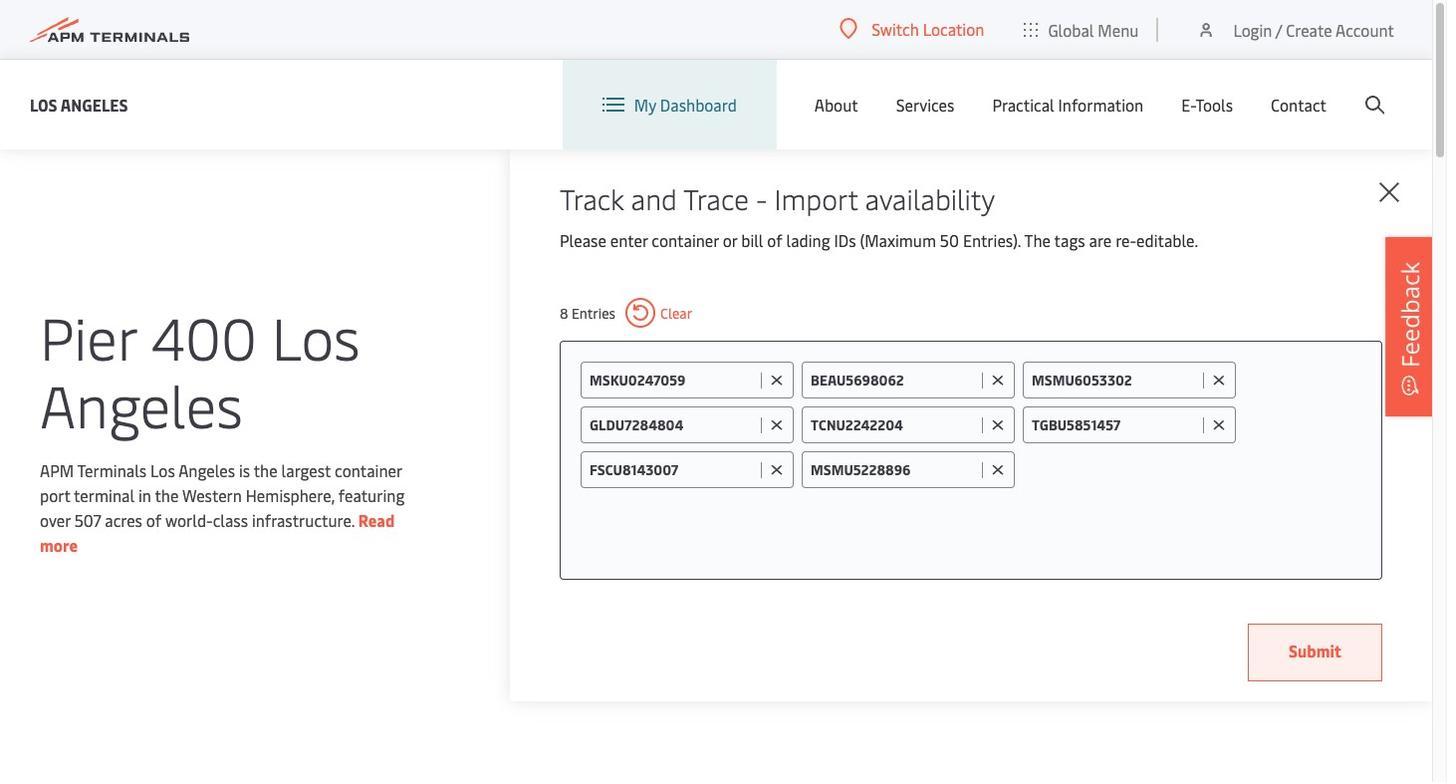 Task type: vqa. For each thing, say whether or not it's contained in the screenshot.
North
no



Task type: describe. For each thing, give the bounding box(es) containing it.
services
[[897, 94, 955, 116]]

bill
[[742, 229, 764, 251]]

e-tools
[[1182, 94, 1234, 116]]

in
[[139, 484, 151, 506]]

please enter container or bill of lading ids (maximum 50 entries). the tags are re-editable.
[[560, 229, 1199, 251]]

la secondary image
[[51, 467, 400, 766]]

re-
[[1116, 229, 1137, 251]]

of inside "apm terminals los angeles is the largest container port terminal in the western hemisphere, featuring over 507 acres of world-class infrastructure."
[[146, 509, 162, 531]]

global
[[1049, 18, 1095, 40]]

hemisphere,
[[246, 484, 335, 506]]

is
[[239, 459, 250, 481]]

world-
[[165, 509, 213, 531]]

about
[[815, 94, 859, 116]]

acres
[[105, 509, 142, 531]]

ids
[[835, 229, 857, 251]]

submit button
[[1249, 624, 1383, 682]]

terminals
[[77, 459, 147, 481]]

los angeles link
[[30, 92, 128, 117]]

contact
[[1272, 94, 1327, 116]]

infrastructure.
[[252, 509, 355, 531]]

feedback
[[1394, 261, 1427, 367]]

contact button
[[1272, 60, 1327, 149]]

container inside "apm terminals los angeles is the largest container port terminal in the western hemisphere, featuring over 507 acres of world-class infrastructure."
[[335, 459, 402, 481]]

western
[[182, 484, 242, 506]]

practical information button
[[993, 60, 1144, 149]]

pier 400 los angeles
[[40, 297, 360, 443]]

0 vertical spatial angeles
[[61, 93, 128, 115]]

8
[[560, 303, 569, 322]]

switch
[[872, 18, 920, 40]]

my
[[635, 94, 657, 116]]

or
[[723, 229, 738, 251]]

read more
[[40, 509, 395, 556]]

track
[[560, 179, 624, 217]]

terminal
[[74, 484, 135, 506]]

login / create account
[[1234, 18, 1395, 40]]

400
[[151, 297, 257, 376]]

location
[[923, 18, 985, 40]]

lading
[[787, 229, 831, 251]]

practical
[[993, 94, 1055, 116]]

tags
[[1055, 229, 1086, 251]]

more
[[40, 534, 78, 556]]

entries).
[[964, 229, 1022, 251]]

angeles for 400
[[40, 365, 243, 443]]

login
[[1234, 18, 1273, 40]]

services button
[[897, 60, 955, 149]]

feedback button
[[1386, 237, 1436, 416]]

switch location button
[[840, 18, 985, 40]]

about button
[[815, 60, 859, 149]]

featuring
[[339, 484, 405, 506]]

menu
[[1099, 18, 1139, 40]]

(maximum
[[860, 229, 937, 251]]

please
[[560, 229, 607, 251]]



Task type: locate. For each thing, give the bounding box(es) containing it.
global menu button
[[1005, 0, 1159, 59]]

read more link
[[40, 509, 395, 556]]

angeles for terminals
[[179, 459, 235, 481]]

los
[[30, 93, 57, 115], [272, 297, 360, 376], [151, 459, 175, 481]]

Entered ID text field
[[811, 371, 978, 390], [1032, 371, 1199, 390], [590, 416, 756, 434], [590, 460, 756, 479]]

import
[[775, 179, 858, 217]]

the
[[254, 459, 278, 481], [155, 484, 179, 506]]

1 vertical spatial los
[[272, 297, 360, 376]]

dashboard
[[660, 94, 737, 116]]

8 entries
[[560, 303, 616, 322]]

pier
[[40, 297, 137, 376]]

los for apm terminals los angeles is the largest container port terminal in the western hemisphere, featuring over 507 acres of world-class infrastructure.
[[151, 459, 175, 481]]

507
[[74, 509, 101, 531]]

switch location
[[872, 18, 985, 40]]

container
[[652, 229, 719, 251], [335, 459, 402, 481]]

angeles inside "apm terminals los angeles is the largest container port terminal in the western hemisphere, featuring over 507 acres of world-class infrastructure."
[[179, 459, 235, 481]]

tools
[[1196, 94, 1234, 116]]

availability
[[866, 179, 996, 217]]

-
[[756, 179, 768, 217]]

1 vertical spatial the
[[155, 484, 179, 506]]

track and trace - import availability
[[560, 179, 996, 217]]

entries
[[572, 303, 616, 322]]

2 vertical spatial angeles
[[179, 459, 235, 481]]

global menu
[[1049, 18, 1139, 40]]

los inside pier 400 los angeles
[[272, 297, 360, 376]]

1 vertical spatial angeles
[[40, 365, 243, 443]]

of right 'bill'
[[768, 229, 783, 251]]

editable.
[[1137, 229, 1199, 251]]

class
[[213, 509, 248, 531]]

e-tools button
[[1182, 60, 1234, 149]]

over
[[40, 509, 71, 531]]

1 vertical spatial of
[[146, 509, 162, 531]]

Entered ID text field
[[590, 371, 756, 390], [811, 416, 978, 434], [1032, 416, 1199, 434], [811, 460, 978, 479]]

and
[[631, 179, 678, 217]]

los inside "apm terminals los angeles is the largest container port terminal in the western hemisphere, featuring over 507 acres of world-class infrastructure."
[[151, 459, 175, 481]]

apm terminals los angeles is the largest container port terminal in the western hemisphere, featuring over 507 acres of world-class infrastructure.
[[40, 459, 405, 531]]

my dashboard button
[[603, 60, 737, 149]]

container left or
[[652, 229, 719, 251]]

the right in
[[155, 484, 179, 506]]

2 horizontal spatial los
[[272, 297, 360, 376]]

1 horizontal spatial los
[[151, 459, 175, 481]]

clear
[[661, 303, 693, 322]]

create
[[1287, 18, 1333, 40]]

1 horizontal spatial the
[[254, 459, 278, 481]]

los for pier 400 los angeles
[[272, 297, 360, 376]]

0 horizontal spatial container
[[335, 459, 402, 481]]

my dashboard
[[635, 94, 737, 116]]

1 vertical spatial container
[[335, 459, 402, 481]]

the
[[1025, 229, 1051, 251]]

largest
[[282, 459, 331, 481]]

port
[[40, 484, 70, 506]]

clear button
[[626, 298, 693, 328]]

0 vertical spatial of
[[768, 229, 783, 251]]

the right is
[[254, 459, 278, 481]]

0 vertical spatial the
[[254, 459, 278, 481]]

e-
[[1182, 94, 1196, 116]]

2 vertical spatial los
[[151, 459, 175, 481]]

1 horizontal spatial container
[[652, 229, 719, 251]]

0 horizontal spatial los
[[30, 93, 57, 115]]

container up the featuring
[[335, 459, 402, 481]]

0 vertical spatial container
[[652, 229, 719, 251]]

angeles
[[61, 93, 128, 115], [40, 365, 243, 443], [179, 459, 235, 481]]

0 vertical spatial los
[[30, 93, 57, 115]]

of
[[768, 229, 783, 251], [146, 509, 162, 531]]

50
[[941, 229, 960, 251]]

practical information
[[993, 94, 1144, 116]]

submit
[[1289, 640, 1342, 662]]

trace
[[684, 179, 749, 217]]

read
[[359, 509, 395, 531]]

apm
[[40, 459, 74, 481]]

are
[[1090, 229, 1112, 251]]

enter
[[611, 229, 648, 251]]

information
[[1059, 94, 1144, 116]]

login / create account link
[[1197, 0, 1395, 59]]

0 horizontal spatial of
[[146, 509, 162, 531]]

angeles inside pier 400 los angeles
[[40, 365, 243, 443]]

of down in
[[146, 509, 162, 531]]

los angeles
[[30, 93, 128, 115]]

1 horizontal spatial of
[[768, 229, 783, 251]]

account
[[1336, 18, 1395, 40]]

/
[[1276, 18, 1283, 40]]

0 horizontal spatial the
[[155, 484, 179, 506]]



